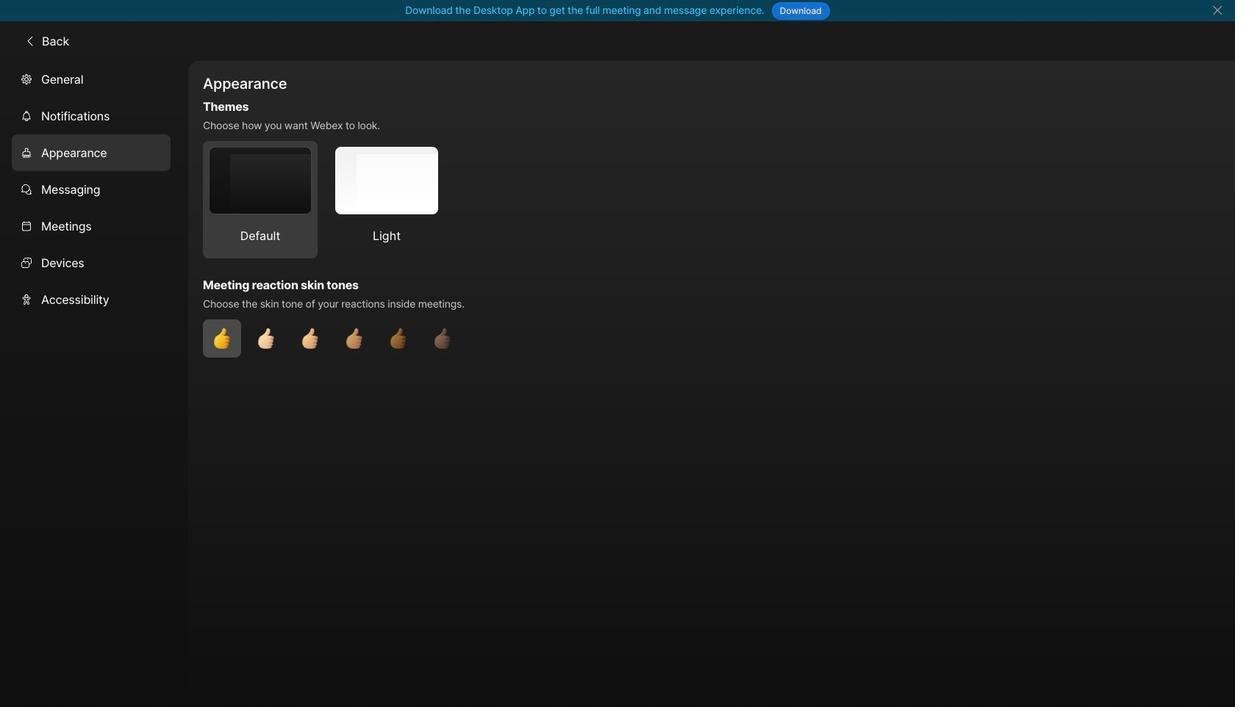 Task type: locate. For each thing, give the bounding box(es) containing it.
meetings tab
[[12, 208, 171, 245]]

skin tone picker toolbar
[[203, 320, 1007, 358]]

messaging tab
[[12, 171, 171, 208]]

appearance tab
[[12, 134, 171, 171]]

devices tab
[[12, 245, 171, 281]]



Task type: vqa. For each thing, say whether or not it's contained in the screenshot.
"April 3, 2024 12:15 PM to 12:55 PM Generic Name's meeting recurring meeting,  Generic Name" list item
no



Task type: describe. For each thing, give the bounding box(es) containing it.
general tab
[[12, 61, 171, 98]]

settings navigation
[[0, 61, 188, 708]]

cancel_16 image
[[1212, 4, 1223, 16]]

notifications tab
[[12, 98, 171, 134]]

accessibility tab
[[12, 281, 171, 318]]



